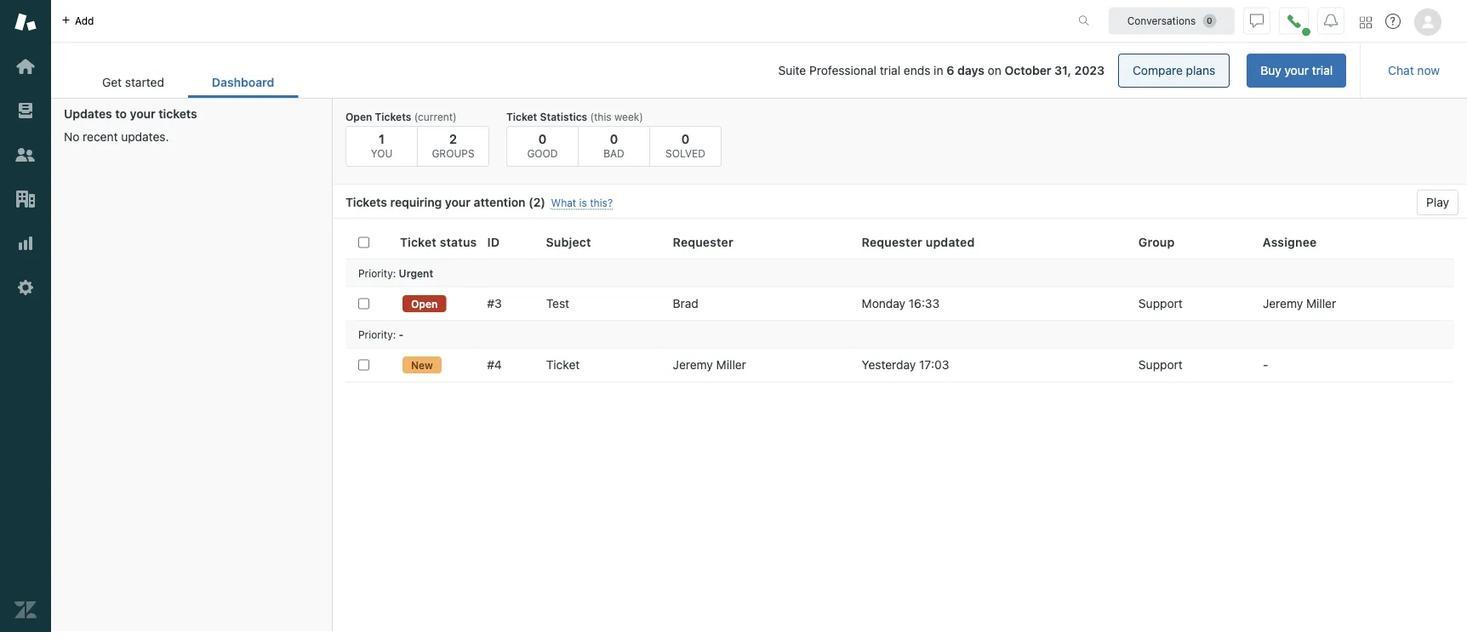 Task type: locate. For each thing, give the bounding box(es) containing it.
ends
[[904, 63, 931, 77]]

1 horizontal spatial ticket
[[507, 111, 537, 123]]

0 horizontal spatial -
[[399, 328, 404, 340]]

buy your trial
[[1261, 63, 1333, 77]]

yesterday 17:03
[[862, 358, 950, 372]]

ticket up urgent
[[400, 235, 437, 249]]

conversations
[[1128, 15, 1196, 27]]

None checkbox
[[358, 298, 369, 309]]

1 horizontal spatial requester
[[862, 235, 923, 249]]

0 vertical spatial miller
[[1307, 297, 1337, 311]]

0 solved
[[666, 131, 706, 159]]

0 horizontal spatial ticket
[[400, 235, 437, 249]]

zendesk support image
[[14, 11, 37, 33]]

: left urgent
[[393, 267, 396, 279]]

2 up the groups
[[449, 131, 457, 146]]

requester
[[673, 235, 734, 249], [862, 235, 923, 249]]

1 horizontal spatial -
[[1263, 358, 1269, 372]]

ticket up the 0 good
[[507, 111, 537, 123]]

chat
[[1389, 63, 1415, 77]]

1 horizontal spatial 2
[[534, 195, 541, 209]]

1 priority from the top
[[358, 267, 393, 279]]

1 horizontal spatial jeremy
[[1263, 297, 1303, 311]]

open
[[346, 111, 372, 123], [411, 298, 438, 310]]

0
[[539, 131, 547, 146], [610, 131, 618, 146], [682, 131, 690, 146]]

0 vertical spatial tickets
[[375, 111, 412, 123]]

tickets requiring your attention ( 2 ) what is this?
[[346, 195, 613, 209]]

1 horizontal spatial your
[[445, 195, 471, 209]]

1 you
[[371, 131, 393, 159]]

0 vertical spatial jeremy miller
[[1263, 297, 1337, 311]]

tickets up select all tickets checkbox
[[346, 195, 387, 209]]

get started tab
[[78, 66, 188, 98]]

jeremy down assignee
[[1263, 297, 1303, 311]]

views image
[[14, 100, 37, 122]]

trial
[[1312, 63, 1333, 77], [880, 63, 901, 77]]

1 trial from the left
[[1312, 63, 1333, 77]]

your
[[1285, 63, 1309, 77], [130, 107, 156, 121], [445, 195, 471, 209]]

week)
[[615, 111, 643, 123]]

#3
[[487, 297, 502, 311]]

0 horizontal spatial 0
[[539, 131, 547, 146]]

1 vertical spatial jeremy
[[673, 358, 713, 372]]

: for -
[[393, 328, 396, 340]]

yesterday
[[862, 358, 916, 372]]

:
[[393, 267, 396, 279], [393, 328, 396, 340]]

jeremy miller down assignee
[[1263, 297, 1337, 311]]

1 requester from the left
[[673, 235, 734, 249]]

2 horizontal spatial 0
[[682, 131, 690, 146]]

new
[[411, 359, 433, 371]]

monday
[[862, 297, 906, 311]]

2 0 from the left
[[610, 131, 618, 146]]

jeremy miller down brad
[[673, 358, 746, 372]]

your right the buy
[[1285, 63, 1309, 77]]

requester updated
[[862, 235, 975, 249]]

Select All Tickets checkbox
[[358, 237, 369, 248]]

None checkbox
[[358, 360, 369, 371]]

trial for professional
[[880, 63, 901, 77]]

jeremy miller
[[1263, 297, 1337, 311], [673, 358, 746, 372]]

attention
[[474, 195, 526, 209]]

0 up the 'solved'
[[682, 131, 690, 146]]

ticket statistics (this week)
[[507, 111, 643, 123]]

0 inside 0 bad
[[610, 131, 618, 146]]

what
[[551, 197, 576, 209]]

#4
[[487, 358, 502, 372]]

3 0 from the left
[[682, 131, 690, 146]]

brad
[[673, 297, 699, 311]]

priority down select all tickets checkbox
[[358, 267, 393, 279]]

0 horizontal spatial your
[[130, 107, 156, 121]]

2 horizontal spatial ticket
[[546, 358, 580, 372]]

open down urgent
[[411, 298, 438, 310]]

0 horizontal spatial miller
[[716, 358, 746, 372]]

1 vertical spatial miller
[[716, 358, 746, 372]]

0 vertical spatial your
[[1285, 63, 1309, 77]]

ticket link
[[546, 358, 580, 373]]

your up status on the left top
[[445, 195, 471, 209]]

section
[[312, 54, 1347, 88]]

ticket for statistics
[[507, 111, 537, 123]]

compare
[[1133, 63, 1183, 77]]

1 horizontal spatial 0
[[610, 131, 618, 146]]

1 vertical spatial support
[[1139, 358, 1183, 372]]

2 priority from the top
[[358, 328, 393, 340]]

2 horizontal spatial your
[[1285, 63, 1309, 77]]

1 vertical spatial open
[[411, 298, 438, 310]]

0 vertical spatial :
[[393, 267, 396, 279]]

: down priority : urgent
[[393, 328, 396, 340]]

0 horizontal spatial open
[[346, 111, 372, 123]]

tickets
[[375, 111, 412, 123], [346, 195, 387, 209]]

get started image
[[14, 55, 37, 77]]

priority
[[358, 267, 393, 279], [358, 328, 393, 340]]

0 vertical spatial -
[[399, 328, 404, 340]]

0 horizontal spatial trial
[[880, 63, 901, 77]]

0 inside "0 solved"
[[682, 131, 690, 146]]

2 support from the top
[[1139, 358, 1183, 372]]

0 horizontal spatial jeremy
[[673, 358, 713, 372]]

0 up the good
[[539, 131, 547, 146]]

2 vertical spatial your
[[445, 195, 471, 209]]

open up 1 you
[[346, 111, 372, 123]]

buy
[[1261, 63, 1282, 77]]

2 requester from the left
[[862, 235, 923, 249]]

1 horizontal spatial jeremy miller
[[1263, 297, 1337, 311]]

1 0 from the left
[[539, 131, 547, 146]]

0 good
[[527, 131, 558, 159]]

1 vertical spatial ticket
[[400, 235, 437, 249]]

updates to your tickets
[[64, 107, 197, 121]]

grid containing ticket status
[[333, 226, 1468, 632]]

1 horizontal spatial trial
[[1312, 63, 1333, 77]]

0 vertical spatial 2
[[449, 131, 457, 146]]

2 trial from the left
[[880, 63, 901, 77]]

tab list
[[78, 66, 298, 98]]

trial down the notifications image
[[1312, 63, 1333, 77]]

tickets up 1 at the top left
[[375, 111, 412, 123]]

2023
[[1075, 63, 1105, 77]]

1 vertical spatial priority
[[358, 328, 393, 340]]

2
[[449, 131, 457, 146], [534, 195, 541, 209]]

31,
[[1055, 63, 1072, 77]]

1 support from the top
[[1139, 297, 1183, 311]]

0 vertical spatial open
[[346, 111, 372, 123]]

jeremy
[[1263, 297, 1303, 311], [673, 358, 713, 372]]

open tickets (current)
[[346, 111, 457, 123]]

plans
[[1186, 63, 1216, 77]]

tab list containing get started
[[78, 66, 298, 98]]

trial left ends
[[880, 63, 901, 77]]

ticket
[[507, 111, 537, 123], [400, 235, 437, 249], [546, 358, 580, 372]]

2 groups
[[432, 131, 475, 159]]

dashboard
[[212, 75, 274, 89]]

on
[[988, 63, 1002, 77]]

trial for your
[[1312, 63, 1333, 77]]

: for urgent
[[393, 267, 396, 279]]

1 vertical spatial tickets
[[346, 195, 387, 209]]

miller
[[1307, 297, 1337, 311], [716, 358, 746, 372]]

0 vertical spatial priority
[[358, 267, 393, 279]]

2 : from the top
[[393, 328, 396, 340]]

test
[[546, 297, 570, 311]]

-
[[399, 328, 404, 340], [1263, 358, 1269, 372]]

1 vertical spatial :
[[393, 328, 396, 340]]

id
[[487, 235, 500, 249]]

0 horizontal spatial requester
[[673, 235, 734, 249]]

solved
[[666, 147, 706, 159]]

1 horizontal spatial open
[[411, 298, 438, 310]]

priority down priority : urgent
[[358, 328, 393, 340]]

conversations button
[[1109, 7, 1235, 34]]

0 vertical spatial ticket
[[507, 111, 537, 123]]

2 left what
[[534, 195, 541, 209]]

requester left the updated
[[862, 235, 923, 249]]

buy your trial button
[[1247, 54, 1347, 88]]

17:03
[[919, 358, 950, 372]]

priority for priority : urgent
[[358, 267, 393, 279]]

1
[[379, 131, 385, 146]]

1 : from the top
[[393, 267, 396, 279]]

support for -
[[1139, 358, 1183, 372]]

0 inside the 0 good
[[539, 131, 547, 146]]

2 vertical spatial ticket
[[546, 358, 580, 372]]

support
[[1139, 297, 1183, 311], [1139, 358, 1183, 372]]

main element
[[0, 0, 51, 632]]

test link
[[546, 296, 570, 312]]

priority : urgent
[[358, 267, 433, 279]]

days
[[958, 63, 985, 77]]

trial inside button
[[1312, 63, 1333, 77]]

requester up brad
[[673, 235, 734, 249]]

0 horizontal spatial 2
[[449, 131, 457, 146]]

suite professional trial ends in 6 days on october 31, 2023
[[778, 63, 1105, 77]]

0 horizontal spatial jeremy miller
[[673, 358, 746, 372]]

1 vertical spatial your
[[130, 107, 156, 121]]

0 up bad
[[610, 131, 618, 146]]

status
[[440, 235, 477, 249]]

open for open tickets (current)
[[346, 111, 372, 123]]

jeremy down brad
[[673, 358, 713, 372]]

0 vertical spatial support
[[1139, 297, 1183, 311]]

requiring
[[390, 195, 442, 209]]

grid
[[333, 226, 1468, 632]]

your right to
[[130, 107, 156, 121]]

(this
[[590, 111, 612, 123]]

ticket down test link
[[546, 358, 580, 372]]



Task type: vqa. For each thing, say whether or not it's contained in the screenshot.
Learn more link
no



Task type: describe. For each thing, give the bounding box(es) containing it.
get started
[[102, 75, 164, 89]]

(
[[529, 195, 534, 209]]

chat now
[[1389, 63, 1440, 77]]

professional
[[810, 63, 877, 77]]

6
[[947, 63, 955, 77]]

open for open
[[411, 298, 438, 310]]

organizations image
[[14, 188, 37, 210]]

monday 16:33
[[862, 297, 940, 311]]

section containing compare plans
[[312, 54, 1347, 88]]

admin image
[[14, 277, 37, 299]]

requester for requester
[[673, 235, 734, 249]]

16:33
[[909, 297, 940, 311]]

0 bad
[[604, 131, 625, 159]]

1 vertical spatial -
[[1263, 358, 1269, 372]]

your inside button
[[1285, 63, 1309, 77]]

your for tickets requiring your attention ( 2 ) what is this?
[[445, 195, 471, 209]]

groups
[[432, 147, 475, 159]]

no recent updates.
[[64, 130, 169, 144]]

support for jeremy miller
[[1139, 297, 1183, 311]]

0 for 0 solved
[[682, 131, 690, 146]]

1 vertical spatial jeremy miller
[[673, 358, 746, 372]]

reporting image
[[14, 232, 37, 255]]

play
[[1427, 195, 1450, 209]]

updates
[[64, 107, 112, 121]]

priority for priority : -
[[358, 328, 393, 340]]

add
[[75, 15, 94, 27]]

compare plans button
[[1119, 54, 1230, 88]]

0 vertical spatial jeremy
[[1263, 297, 1303, 311]]

compare plans
[[1133, 63, 1216, 77]]

started
[[125, 75, 164, 89]]

in
[[934, 63, 944, 77]]

recent
[[83, 130, 118, 144]]

subject
[[546, 235, 591, 249]]

bad
[[604, 147, 625, 159]]

0 for 0 bad
[[610, 131, 618, 146]]

good
[[527, 147, 558, 159]]

now
[[1418, 63, 1440, 77]]

is
[[579, 197, 587, 209]]

tickets
[[159, 107, 197, 121]]

to
[[115, 107, 127, 121]]

1 vertical spatial 2
[[534, 195, 541, 209]]

button displays agent's chat status as invisible. image
[[1251, 14, 1264, 28]]

play button
[[1417, 190, 1459, 215]]

your for updates to your tickets
[[130, 107, 156, 121]]

urgent
[[399, 267, 433, 279]]

statistics
[[540, 111, 588, 123]]

get
[[102, 75, 122, 89]]

suite
[[778, 63, 806, 77]]

2 inside 2 groups
[[449, 131, 457, 146]]

chat now button
[[1375, 54, 1454, 88]]

no
[[64, 130, 79, 144]]

october
[[1005, 63, 1052, 77]]

customers image
[[14, 144, 37, 166]]

October 31, 2023 text field
[[1005, 63, 1105, 77]]

get help image
[[1386, 14, 1401, 29]]

zendesk image
[[14, 599, 37, 621]]

ticket status
[[400, 235, 477, 249]]

zendesk products image
[[1360, 17, 1372, 29]]

group
[[1139, 235, 1175, 249]]

add button
[[51, 0, 104, 42]]

1 horizontal spatial miller
[[1307, 297, 1337, 311]]

this?
[[590, 197, 613, 209]]

priority : -
[[358, 328, 404, 340]]

none checkbox inside "grid"
[[358, 298, 369, 309]]

assignee
[[1263, 235, 1317, 249]]

requester for requester updated
[[862, 235, 923, 249]]

ticket for status
[[400, 235, 437, 249]]

notifications image
[[1325, 14, 1338, 28]]

updates.
[[121, 130, 169, 144]]

updated
[[926, 235, 975, 249]]

)
[[541, 195, 546, 209]]

0 for 0 good
[[539, 131, 547, 146]]

you
[[371, 147, 393, 159]]

(current)
[[414, 111, 457, 123]]



